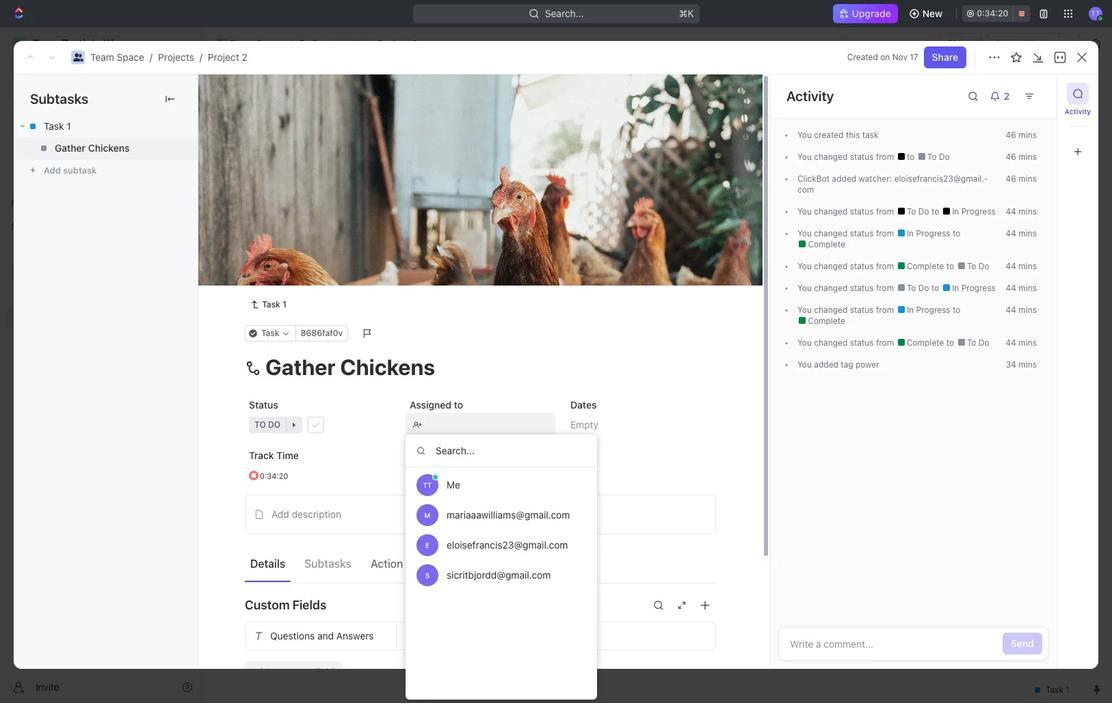 Task type: describe. For each thing, give the bounding box(es) containing it.
2 44 mins from the top
[[1006, 228, 1037, 239]]

new button
[[903, 3, 951, 25]]

Edit task name text field
[[245, 354, 716, 380]]

created
[[814, 130, 844, 140]]

you created this task
[[797, 130, 879, 140]]

me
[[447, 479, 460, 491]]

automations
[[995, 38, 1052, 49]]

4 44 mins from the top
[[1006, 283, 1037, 293]]

action items
[[371, 558, 434, 571]]

docs
[[33, 118, 55, 129]]

9 you from the top
[[797, 360, 812, 370]]

board
[[255, 126, 282, 138]]

e
[[425, 542, 430, 550]]

search...
[[545, 8, 584, 19]]

5 from from the top
[[876, 283, 894, 293]]

4 mins from the top
[[1019, 207, 1037, 217]]

questions
[[270, 630, 315, 642]]

share button down new
[[939, 33, 982, 55]]

favorites
[[11, 198, 47, 209]]

5 44 from the top
[[1006, 305, 1016, 315]]

sicritbjordd@gmail.com
[[447, 570, 551, 581]]

custom fields
[[245, 599, 327, 613]]

sidebar navigation
[[0, 27, 205, 704]]

add down task 2
[[276, 285, 293, 297]]

questions and answers
[[270, 630, 374, 642]]

com
[[797, 174, 988, 195]]

details
[[250, 558, 285, 571]]

tags
[[410, 450, 431, 461]]

eloisefrancis23@gmail. com
[[797, 174, 988, 195]]

3 changed status from from the top
[[812, 228, 896, 239]]

task 2
[[276, 262, 305, 273]]

power
[[856, 360, 879, 370]]

board link
[[252, 123, 282, 142]]

and
[[317, 630, 334, 642]]

fields
[[293, 599, 327, 613]]

0 horizontal spatial team space link
[[90, 51, 144, 63]]

1 horizontal spatial team space link
[[213, 36, 287, 52]]

3 from from the top
[[876, 228, 894, 239]]

5 changed from the top
[[814, 283, 848, 293]]

2 44 from the top
[[1006, 228, 1016, 239]]

3 44 mins from the top
[[1006, 261, 1037, 272]]

1 44 from the top
[[1006, 207, 1016, 217]]

8686faf0v button
[[295, 325, 348, 342]]

this
[[846, 130, 860, 140]]

dashboards link
[[5, 136, 198, 158]]

clickbot
[[797, 174, 830, 184]]

action
[[371, 558, 403, 571]]

mariaaawilliams@gmail.com
[[447, 510, 570, 521]]

created on nov 17
[[847, 52, 918, 62]]

task sidebar content section
[[769, 75, 1057, 670]]

1 button for 1
[[306, 237, 325, 250]]

custom
[[245, 599, 290, 613]]

0 vertical spatial projects
[[312, 38, 349, 49]]

1 changed status from from the top
[[812, 152, 896, 162]]

3 44 from the top
[[1006, 261, 1016, 272]]

task
[[862, 130, 879, 140]]

calendar
[[349, 126, 390, 138]]

0 horizontal spatial project 2 link
[[208, 51, 247, 63]]

on
[[880, 52, 890, 62]]

2 changed from the top
[[814, 207, 848, 217]]

docs link
[[5, 113, 198, 135]]

8 mins from the top
[[1019, 305, 1037, 315]]

custom fields element
[[245, 622, 716, 684]]

assigned to
[[410, 399, 463, 411]]

34
[[1006, 360, 1016, 370]]

0 vertical spatial added
[[832, 174, 856, 184]]

4 44 from the top
[[1006, 283, 1016, 293]]

7 status from the top
[[850, 338, 874, 348]]

gather chickens
[[55, 142, 130, 154]]

6 changed from the top
[[814, 305, 848, 315]]

⌘k
[[679, 8, 694, 19]]

46 mins for changed status from
[[1006, 152, 1037, 162]]

assigned
[[410, 399, 451, 411]]

0:34:20
[[977, 8, 1008, 18]]

customize
[[996, 126, 1044, 138]]

gantt
[[465, 126, 490, 138]]

46 for changed status from
[[1006, 152, 1016, 162]]

home
[[33, 71, 59, 83]]

inbox link
[[5, 90, 198, 111]]

assignees button
[[553, 157, 617, 174]]

send button
[[1003, 633, 1042, 655]]

space for team space / projects / project 2
[[117, 51, 144, 63]]

1 horizontal spatial projects link
[[295, 36, 352, 52]]

hide button
[[704, 157, 734, 174]]

0 horizontal spatial project 2
[[237, 81, 319, 104]]

task sidebar navigation tab list
[[1063, 83, 1093, 163]]

share button right 17
[[924, 47, 966, 68]]

1 mins from the top
[[1019, 130, 1037, 140]]

0 vertical spatial project 2
[[377, 38, 418, 49]]

2 mins from the top
[[1019, 152, 1037, 162]]

0 vertical spatial add task button
[[1005, 83, 1063, 105]]

track
[[249, 450, 274, 461]]

upgrade
[[852, 8, 891, 19]]

0 horizontal spatial add task button
[[269, 283, 321, 300]]

description
[[292, 509, 341, 520]]

1 44 mins from the top
[[1006, 207, 1037, 217]]

inbox
[[33, 94, 57, 106]]

7 from from the top
[[876, 338, 894, 348]]

0 vertical spatial add task
[[1013, 88, 1055, 99]]

1 changed from the top
[[814, 152, 848, 162]]

gantt link
[[462, 123, 490, 142]]

1 horizontal spatial user group image
[[73, 53, 83, 62]]

activity inside task sidebar navigation tab list
[[1065, 107, 1091, 116]]

home link
[[5, 66, 198, 88]]

subtasks button
[[299, 552, 357, 577]]

customize button
[[978, 123, 1048, 142]]

added watcher:
[[830, 174, 894, 184]]

8686faf0v
[[301, 328, 343, 338]]

5 changed status from from the top
[[812, 283, 896, 293]]

automations button
[[988, 34, 1059, 54]]

3 status from the top
[[850, 228, 874, 239]]

eloisefrancis23@gmail.com
[[447, 540, 568, 551]]

0 horizontal spatial projects link
[[158, 51, 194, 63]]

eloisefrancis23@gmail.
[[894, 174, 988, 184]]

2 you from the top
[[797, 152, 812, 162]]

track time
[[249, 450, 299, 461]]

6 changed status from from the top
[[812, 305, 896, 315]]

3 mins from the top
[[1019, 174, 1037, 184]]

2 status from the top
[[850, 207, 874, 217]]



Task type: locate. For each thing, give the bounding box(es) containing it.
4 changed status from from the top
[[812, 261, 896, 272]]

team
[[230, 38, 254, 49], [90, 51, 114, 63]]

3 46 mins from the top
[[1006, 174, 1037, 184]]

17
[[910, 52, 918, 62]]

1 vertical spatial add task
[[367, 193, 404, 203]]

add description button
[[250, 504, 711, 526]]

2 vertical spatial 46 mins
[[1006, 174, 1037, 184]]

2 vertical spatial task 1
[[262, 299, 287, 310]]

add task button down calendar link
[[351, 190, 409, 207]]

1 horizontal spatial team
[[230, 38, 254, 49]]

5 44 mins from the top
[[1006, 305, 1037, 315]]

1 vertical spatial space
[[117, 51, 144, 63]]

answers
[[336, 630, 374, 642]]

task 1 link up chickens at the top left of page
[[14, 116, 198, 137]]

1 horizontal spatial project 2
[[377, 38, 418, 49]]

space right user group image
[[256, 38, 284, 49]]

share right 17
[[932, 51, 958, 63]]

1 vertical spatial task 1 link
[[245, 297, 292, 313]]

2 46 from the top
[[1006, 152, 1016, 162]]

watcher:
[[859, 174, 892, 184]]

project
[[377, 38, 410, 49], [208, 51, 239, 63], [237, 81, 299, 104]]

space for team space
[[256, 38, 284, 49]]

nov
[[892, 52, 908, 62]]

team for team space / projects / project 2
[[90, 51, 114, 63]]

progress
[[264, 193, 309, 203], [961, 207, 996, 217], [916, 228, 950, 239], [961, 283, 996, 293], [916, 305, 950, 315]]

table link
[[412, 123, 439, 142]]

from
[[876, 152, 894, 162], [876, 207, 894, 217], [876, 228, 894, 239], [876, 261, 894, 272], [876, 283, 894, 293], [876, 305, 894, 315], [876, 338, 894, 348]]

to
[[907, 152, 917, 162], [927, 152, 937, 162], [907, 207, 916, 217], [932, 207, 942, 217], [953, 228, 961, 239], [946, 261, 957, 272], [967, 261, 976, 272], [907, 283, 916, 293], [932, 283, 942, 293], [953, 305, 961, 315], [254, 324, 265, 334], [946, 338, 957, 348], [967, 338, 976, 348], [454, 399, 463, 411]]

1 vertical spatial activity
[[1065, 107, 1091, 116]]

new
[[923, 8, 943, 19]]

0:34:20 button
[[962, 5, 1030, 22]]

2 vertical spatial add task
[[276, 285, 316, 297]]

task 1 up dashboards on the left of the page
[[44, 120, 71, 132]]

0 vertical spatial user group image
[[73, 53, 83, 62]]

0 vertical spatial project
[[377, 38, 410, 49]]

2 vertical spatial add task button
[[269, 283, 321, 300]]

1 vertical spatial user group image
[[14, 268, 24, 276]]

list link
[[304, 123, 324, 142]]

user group image
[[73, 53, 83, 62], [14, 268, 24, 276]]

team inside team space link
[[230, 38, 254, 49]]

user group image down spaces
[[14, 268, 24, 276]]

changed
[[814, 152, 848, 162], [814, 207, 848, 217], [814, 228, 848, 239], [814, 261, 848, 272], [814, 283, 848, 293], [814, 305, 848, 315], [814, 338, 848, 348]]

0 vertical spatial activity
[[787, 88, 834, 104]]

1 button
[[306, 237, 325, 250], [307, 261, 326, 274]]

Search tasks... text field
[[942, 155, 1079, 176]]

you added tag power
[[797, 360, 879, 370]]

0 vertical spatial 46 mins
[[1006, 130, 1037, 140]]

in
[[254, 193, 262, 203], [952, 207, 959, 217], [907, 228, 914, 239], [952, 283, 959, 293], [907, 305, 914, 315]]

0 vertical spatial 46
[[1006, 130, 1016, 140]]

8 you from the top
[[797, 338, 812, 348]]

1 status from the top
[[850, 152, 874, 162]]

2 from from the top
[[876, 207, 894, 217]]

2 horizontal spatial add task
[[1013, 88, 1055, 99]]

table
[[415, 126, 439, 138]]

task 1 link
[[14, 116, 198, 137], [245, 297, 292, 313]]

subtasks
[[30, 91, 88, 107], [304, 558, 351, 571]]

team space link
[[213, 36, 287, 52], [90, 51, 144, 63]]

0 vertical spatial 1 button
[[306, 237, 325, 250]]

action items button
[[365, 552, 440, 577]]

task 1 link down task 2
[[245, 297, 292, 313]]

m
[[424, 512, 430, 520]]

mins
[[1019, 130, 1037, 140], [1019, 152, 1037, 162], [1019, 174, 1037, 184], [1019, 207, 1037, 217], [1019, 228, 1037, 239], [1019, 261, 1037, 272], [1019, 283, 1037, 293], [1019, 305, 1037, 315], [1019, 338, 1037, 348], [1019, 360, 1037, 370]]

1 horizontal spatial add task button
[[351, 190, 409, 207]]

2 vertical spatial 46
[[1006, 174, 1016, 184]]

0 vertical spatial share
[[947, 38, 974, 49]]

subtasks up fields at the left
[[304, 558, 351, 571]]

6 44 mins from the top
[[1006, 338, 1037, 348]]

1 you from the top
[[797, 130, 812, 140]]

team for team space
[[230, 38, 254, 49]]

add task down task 2
[[276, 285, 316, 297]]

5 mins from the top
[[1019, 228, 1037, 239]]

46 mins for added watcher:
[[1006, 174, 1037, 184]]

assignees
[[570, 160, 611, 170]]

share
[[947, 38, 974, 49], [932, 51, 958, 63]]

favorites button
[[5, 196, 53, 212]]

team right user group image
[[230, 38, 254, 49]]

44 mins
[[1006, 207, 1037, 217], [1006, 228, 1037, 239], [1006, 261, 1037, 272], [1006, 283, 1037, 293], [1006, 305, 1037, 315], [1006, 338, 1037, 348]]

1 horizontal spatial add task
[[367, 193, 404, 203]]

0 horizontal spatial space
[[117, 51, 144, 63]]

gather chickens link
[[14, 137, 198, 159]]

upgrade link
[[833, 4, 898, 23]]

activity
[[787, 88, 834, 104], [1065, 107, 1091, 116]]

1 vertical spatial 1 button
[[307, 261, 326, 274]]

user group image up home "link" at left
[[73, 53, 83, 62]]

1 vertical spatial team
[[90, 51, 114, 63]]

created
[[847, 52, 878, 62]]

tree
[[5, 238, 198, 423]]

1 46 from the top
[[1006, 130, 1016, 140]]

3 changed from the top
[[814, 228, 848, 239]]

changed status from
[[812, 152, 896, 162], [812, 207, 896, 217], [812, 228, 896, 239], [812, 261, 896, 272], [812, 283, 896, 293], [812, 305, 896, 315], [812, 338, 896, 348]]

share button
[[939, 33, 982, 55], [924, 47, 966, 68]]

tree inside sidebar navigation
[[5, 238, 198, 423]]

3 you from the top
[[797, 207, 812, 217]]

chickens
[[88, 142, 130, 154]]

1 vertical spatial subtasks
[[304, 558, 351, 571]]

Search... text field
[[406, 435, 597, 468]]

add description
[[272, 509, 341, 520]]

add left description
[[272, 509, 289, 520]]

5 you from the top
[[797, 261, 812, 272]]

1 button for 2
[[307, 261, 326, 274]]

1 horizontal spatial subtasks
[[304, 558, 351, 571]]

s
[[425, 572, 430, 580]]

1 vertical spatial task 1
[[276, 238, 303, 249]]

44
[[1006, 207, 1016, 217], [1006, 228, 1016, 239], [1006, 261, 1016, 272], [1006, 283, 1016, 293], [1006, 305, 1016, 315], [1006, 338, 1016, 348]]

add
[[1013, 88, 1031, 99], [367, 193, 383, 203], [276, 285, 293, 297], [272, 509, 289, 520]]

1 vertical spatial project 2
[[237, 81, 319, 104]]

4 changed from the top
[[814, 261, 848, 272]]

add task button down task 2
[[269, 283, 321, 300]]

9 mins from the top
[[1019, 338, 1037, 348]]

1 vertical spatial add task button
[[351, 190, 409, 207]]

1 vertical spatial 46 mins
[[1006, 152, 1037, 162]]

3 46 from the top
[[1006, 174, 1016, 184]]

invite
[[36, 682, 59, 693]]

1
[[67, 120, 71, 132], [299, 238, 303, 249], [319, 238, 323, 248], [320, 262, 324, 272], [283, 299, 287, 310]]

6 status from the top
[[850, 305, 874, 315]]

do
[[939, 152, 950, 162], [918, 207, 929, 217], [979, 261, 989, 272], [918, 283, 929, 293], [267, 324, 280, 334], [979, 338, 989, 348]]

6 44 from the top
[[1006, 338, 1016, 348]]

10 mins from the top
[[1019, 360, 1037, 370]]

task
[[1034, 88, 1055, 99], [44, 120, 64, 132], [385, 193, 404, 203], [276, 238, 296, 249], [276, 262, 296, 273], [296, 285, 316, 297], [262, 299, 280, 310]]

0 horizontal spatial activity
[[787, 88, 834, 104]]

0 vertical spatial space
[[256, 38, 284, 49]]

add task button
[[1005, 83, 1063, 105], [351, 190, 409, 207], [269, 283, 321, 300]]

46 for added watcher:
[[1006, 174, 1016, 184]]

1 46 mins from the top
[[1006, 130, 1037, 140]]

5 status from the top
[[850, 283, 874, 293]]

dates
[[570, 399, 597, 411]]

2 horizontal spatial add task button
[[1005, 83, 1063, 105]]

subtasks inside button
[[304, 558, 351, 571]]

1 vertical spatial added
[[814, 360, 838, 370]]

2
[[412, 38, 418, 49], [242, 51, 247, 63], [303, 81, 314, 104], [325, 193, 330, 203], [299, 262, 305, 273], [296, 324, 301, 334]]

tt
[[423, 481, 432, 490]]

0 horizontal spatial projects
[[158, 51, 194, 63]]

6 mins from the top
[[1019, 261, 1037, 272]]

space up home "link" at left
[[117, 51, 144, 63]]

2 changed status from from the top
[[812, 207, 896, 217]]

send
[[1011, 638, 1034, 650]]

1 vertical spatial project
[[208, 51, 239, 63]]

add task down "calendar"
[[367, 193, 404, 203]]

team up home "link" at left
[[90, 51, 114, 63]]

team space
[[230, 38, 284, 49]]

0 horizontal spatial subtasks
[[30, 91, 88, 107]]

4 you from the top
[[797, 228, 812, 239]]

user group image
[[217, 40, 226, 47]]

1 horizontal spatial project 2 link
[[360, 36, 421, 52]]

2 vertical spatial project
[[237, 81, 299, 104]]

1 vertical spatial 46
[[1006, 152, 1016, 162]]

0 horizontal spatial add task
[[276, 285, 316, 297]]

46
[[1006, 130, 1016, 140], [1006, 152, 1016, 162], [1006, 174, 1016, 184]]

7 changed from the top
[[814, 338, 848, 348]]

0 vertical spatial team
[[230, 38, 254, 49]]

added
[[832, 174, 856, 184], [814, 360, 838, 370]]

status
[[249, 399, 278, 411]]

4 status from the top
[[850, 261, 874, 272]]

subtasks down home at the top left of the page
[[30, 91, 88, 107]]

added right clickbot
[[832, 174, 856, 184]]

tag
[[841, 360, 853, 370]]

items
[[406, 558, 434, 571]]

46 mins
[[1006, 130, 1037, 140], [1006, 152, 1037, 162], [1006, 174, 1037, 184]]

custom fields button
[[245, 589, 716, 622]]

task 1 down task 2
[[262, 299, 287, 310]]

6 from from the top
[[876, 305, 894, 315]]

0 vertical spatial subtasks
[[30, 91, 88, 107]]

user group image inside sidebar navigation
[[14, 268, 24, 276]]

calendar link
[[346, 123, 390, 142]]

hide
[[710, 160, 728, 170]]

time
[[277, 450, 299, 461]]

2 46 mins from the top
[[1006, 152, 1037, 162]]

7 changed status from from the top
[[812, 338, 896, 348]]

spaces
[[11, 222, 40, 232]]

add up customize
[[1013, 88, 1031, 99]]

0 horizontal spatial task 1 link
[[14, 116, 198, 137]]

6 you from the top
[[797, 283, 812, 293]]

0 vertical spatial task 1
[[44, 120, 71, 132]]

add task up customize
[[1013, 88, 1055, 99]]

add task
[[1013, 88, 1055, 99], [367, 193, 404, 203], [276, 285, 316, 297]]

added left tag
[[814, 360, 838, 370]]

1 horizontal spatial projects
[[312, 38, 349, 49]]

add task button up customize
[[1005, 83, 1063, 105]]

share down "new" button
[[947, 38, 974, 49]]

team space / projects / project 2
[[90, 51, 247, 63]]

1 vertical spatial share
[[932, 51, 958, 63]]

add down calendar link
[[367, 193, 383, 203]]

/
[[290, 38, 293, 49], [355, 38, 358, 49], [150, 51, 153, 63], [200, 51, 202, 63]]

0 horizontal spatial user group image
[[14, 268, 24, 276]]

1 horizontal spatial task 1 link
[[245, 297, 292, 313]]

list
[[307, 126, 324, 138]]

in progress
[[254, 193, 309, 203], [950, 207, 996, 217], [905, 228, 953, 239], [950, 283, 996, 293], [905, 305, 953, 315]]

7 mins from the top
[[1019, 283, 1037, 293]]

0 vertical spatial task 1 link
[[14, 116, 198, 137]]

to do
[[925, 152, 950, 162], [905, 207, 932, 217], [965, 261, 989, 272], [905, 283, 932, 293], [254, 324, 280, 334], [965, 338, 989, 348]]

7 you from the top
[[797, 305, 812, 315]]

34 mins
[[1006, 360, 1037, 370]]

dashboards
[[33, 141, 86, 153]]

add inside button
[[272, 509, 289, 520]]

0 horizontal spatial team
[[90, 51, 114, 63]]

1 from from the top
[[876, 152, 894, 162]]

1 horizontal spatial space
[[256, 38, 284, 49]]

activity inside the task sidebar content section
[[787, 88, 834, 104]]

task 1 up task 2
[[276, 238, 303, 249]]

4 from from the top
[[876, 261, 894, 272]]

gather
[[55, 142, 86, 154]]

1 vertical spatial projects
[[158, 51, 194, 63]]

1 horizontal spatial activity
[[1065, 107, 1091, 116]]



Task type: vqa. For each thing, say whether or not it's contained in the screenshot.
second "row"
no



